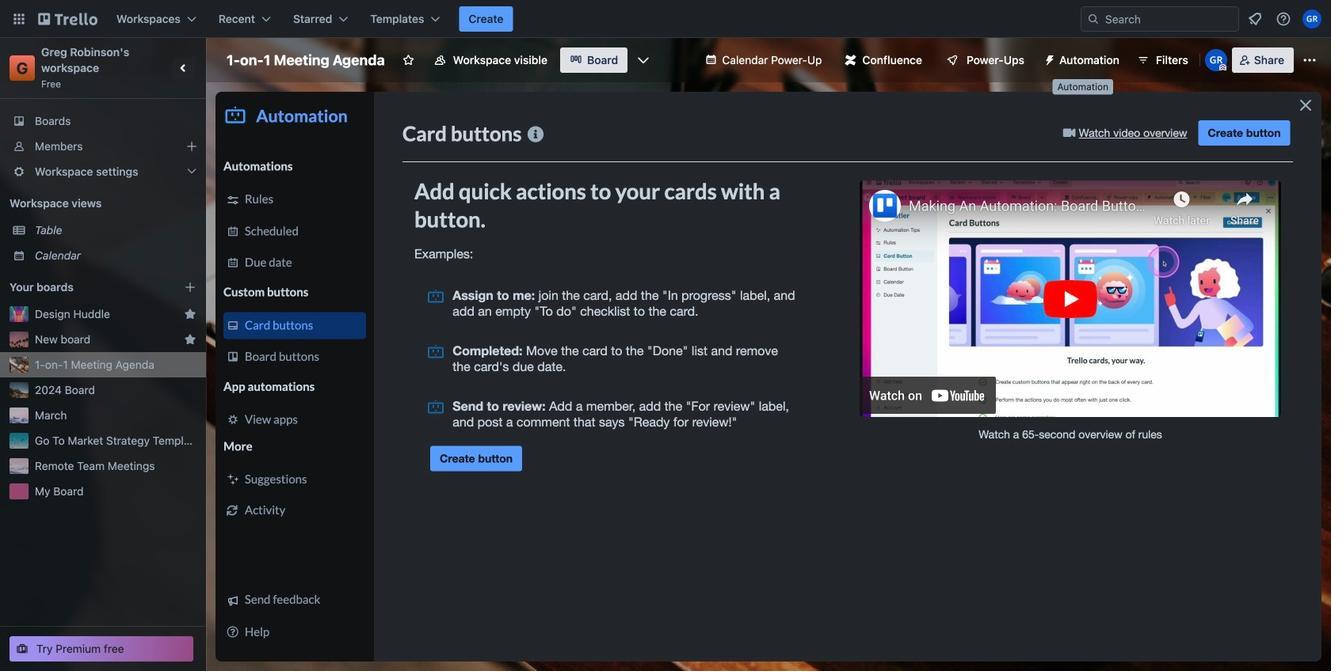 Task type: vqa. For each thing, say whether or not it's contained in the screenshot.
2nd sm icon
no



Task type: describe. For each thing, give the bounding box(es) containing it.
sm image
[[1037, 48, 1059, 70]]

search image
[[1087, 13, 1100, 25]]

greg robinson (gregrobinson96) image
[[1205, 49, 1227, 71]]

your boards with 8 items element
[[10, 278, 160, 297]]

this member is an admin of this board. image
[[1219, 64, 1226, 71]]

primary element
[[0, 0, 1331, 38]]

greg robinson (gregrobinson96) image
[[1303, 10, 1322, 29]]

1 starred icon image from the top
[[184, 308, 197, 321]]

2 starred icon image from the top
[[184, 334, 197, 346]]

Search field
[[1100, 8, 1238, 30]]

open information menu image
[[1276, 11, 1292, 27]]

back to home image
[[38, 6, 97, 32]]



Task type: locate. For each thing, give the bounding box(es) containing it.
Board name text field
[[219, 48, 393, 73]]

tooltip
[[1053, 79, 1113, 95]]

show menu image
[[1302, 52, 1318, 68]]

0 notifications image
[[1246, 10, 1265, 29]]

workspace navigation collapse icon image
[[173, 57, 195, 79]]

star or unstar board image
[[402, 54, 415, 67]]

starred icon image
[[184, 308, 197, 321], [184, 334, 197, 346]]

customize views image
[[636, 52, 651, 68]]

confluence icon image
[[845, 55, 856, 66]]

0 vertical spatial starred icon image
[[184, 308, 197, 321]]

add board image
[[184, 281, 197, 294]]

1 vertical spatial starred icon image
[[184, 334, 197, 346]]



